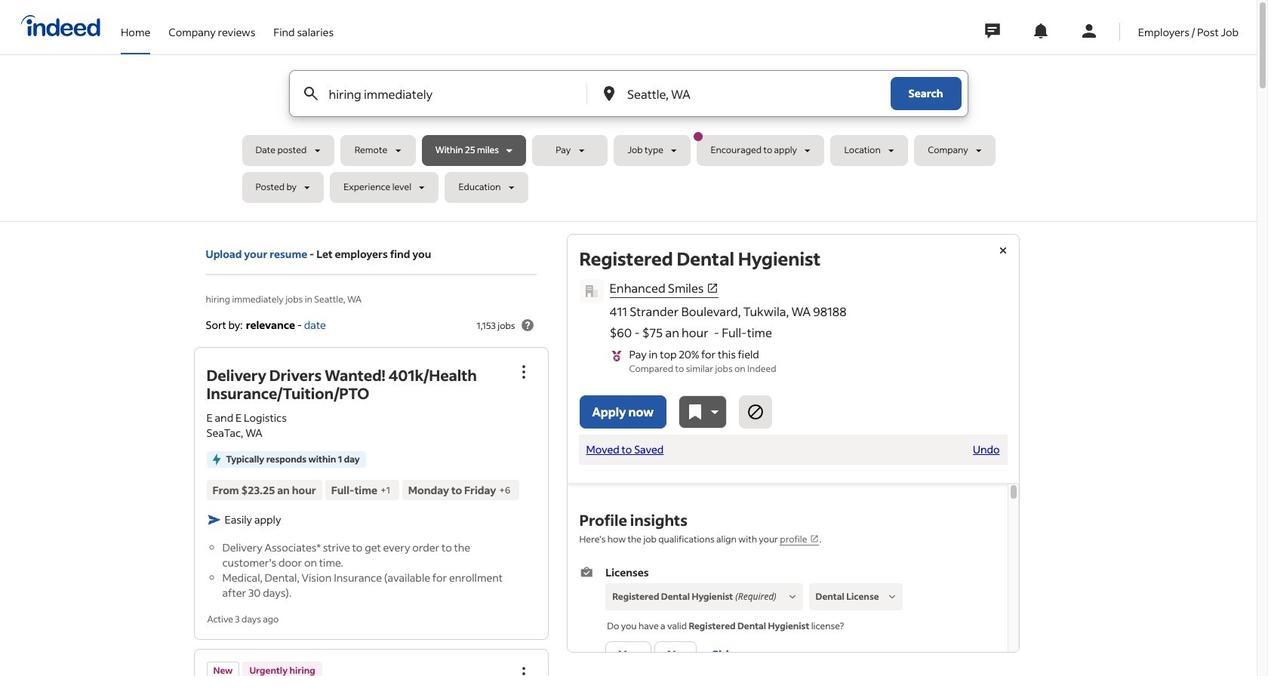 Task type: locate. For each thing, give the bounding box(es) containing it.
None search field
[[242, 70, 1015, 209]]

enhanced smiles (opens in a new tab) image
[[707, 282, 719, 294]]

help icon image
[[518, 316, 536, 334]]

close job details image
[[994, 242, 1012, 260]]

2 missing qualification image from the left
[[885, 590, 899, 604]]

not interested image
[[747, 403, 765, 421]]

messages unread count 0 image
[[983, 16, 1002, 46]]

missing qualification image
[[786, 590, 799, 604], [885, 590, 899, 604]]

1 horizontal spatial missing qualification image
[[885, 590, 899, 604]]

job actions for delivery drivers wanted! 401k/health insurance/tuition/pto is collapsed image
[[514, 363, 533, 381]]

0 horizontal spatial missing qualification image
[[786, 590, 799, 604]]



Task type: describe. For each thing, give the bounding box(es) containing it.
licenses group
[[579, 565, 995, 672]]

1 missing qualification image from the left
[[786, 590, 799, 604]]

job actions for business office - medical is collapsed image
[[514, 665, 533, 676]]

notifications unread count 0 image
[[1032, 22, 1050, 40]]

search: Job title, keywords, or company text field
[[326, 71, 562, 116]]

Edit location text field
[[624, 71, 860, 116]]

profile (opens in a new window) image
[[810, 534, 819, 543]]



Task type: vqa. For each thing, say whether or not it's contained in the screenshot.
missing qualification image
yes



